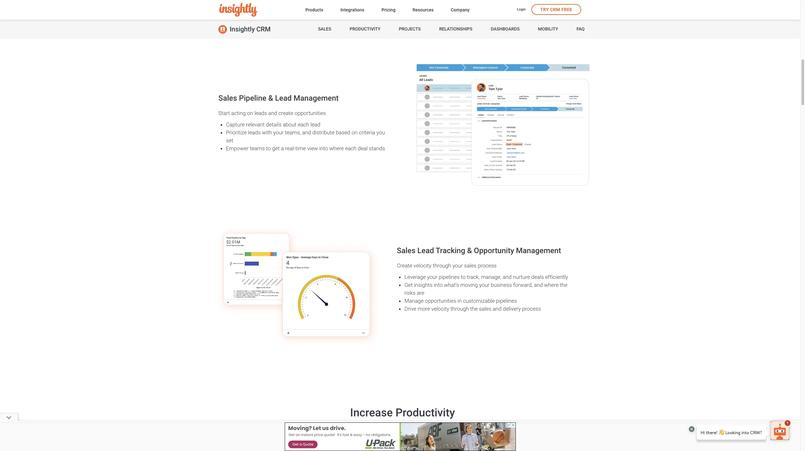Task type: locate. For each thing, give the bounding box(es) containing it.
0 vertical spatial more
[[418, 306, 430, 312]]

process up the manage,
[[478, 262, 497, 269]]

into
[[319, 145, 328, 151], [434, 282, 443, 288]]

crm inside button
[[550, 7, 560, 12]]

1 vertical spatial velocity
[[432, 306, 449, 312]]

to
[[266, 145, 271, 151], [461, 274, 466, 280], [248, 439, 253, 445]]

teams left get
[[250, 145, 265, 151]]

into inside capture relevant details about each lead prioritize leads with your teams, and distribute based on criteria you set empower teams to get a real-time view into where each deal stands
[[319, 145, 328, 151]]

2 vertical spatial to
[[248, 439, 253, 445]]

0 horizontal spatial deals
[[268, 439, 280, 445]]

prioritize
[[226, 129, 247, 136]]

1 horizontal spatial sales
[[318, 26, 331, 32]]

0 horizontal spatial on
[[247, 110, 253, 116]]

and up the deliver
[[301, 431, 310, 437]]

into right view
[[319, 145, 328, 151]]

sales
[[318, 26, 331, 32], [219, 94, 237, 103], [397, 246, 416, 255]]

relationships
[[439, 26, 473, 32]]

your up insights
[[427, 274, 438, 280]]

empower
[[226, 145, 249, 151]]

0 vertical spatial teams
[[250, 145, 265, 151]]

and
[[268, 110, 277, 116], [302, 129, 311, 136], [503, 274, 512, 280], [534, 282, 543, 288], [493, 306, 502, 312], [301, 431, 310, 437], [282, 439, 291, 445], [344, 439, 353, 445]]

process
[[478, 262, 497, 269], [522, 306, 541, 312]]

integrations link
[[341, 6, 365, 15]]

0 horizontal spatial more
[[355, 439, 367, 445]]

login
[[517, 7, 526, 12]]

through
[[433, 262, 451, 269], [451, 306, 469, 312]]

more down 'manage'
[[418, 306, 430, 312]]

deals inside leverage your pipelines to track, manage, and nurture deals efficiently get insights into what's moving your business forward, and where the risks are manage opportunities in customizable pipelines drive more velocity through the sales and delivery process
[[532, 274, 544, 280]]

into inside leverage your pipelines to track, manage, and nurture deals efficiently get insights into what's moving your business forward, and where the risks are manage opportunities in customizable pipelines drive more velocity through the sales and delivery process
[[434, 282, 443, 288]]

lead up create
[[275, 94, 292, 103]]

1 horizontal spatial teams
[[359, 431, 374, 437]]

1 horizontal spatial more
[[418, 306, 430, 312]]

pipelines up delivery
[[496, 298, 517, 304]]

0 vertical spatial the
[[560, 282, 568, 288]]

1 vertical spatial lead
[[418, 246, 434, 255]]

you
[[377, 129, 385, 136]]

management
[[294, 94, 339, 103], [516, 246, 561, 255]]

0 vertical spatial into
[[319, 145, 328, 151]]

velocity down what's
[[432, 306, 449, 312]]

2 sales pipeline and lead image
[[411, 60, 593, 190]]

projects link
[[399, 20, 421, 39]]

crm down insightly logo link on the left top
[[257, 25, 271, 33]]

1 vertical spatial through
[[451, 306, 469, 312]]

more down the processes,
[[355, 439, 367, 445]]

sales up create
[[397, 246, 416, 255]]

try crm free button
[[532, 4, 581, 15]]

what's
[[444, 282, 459, 288]]

0 horizontal spatial sales
[[219, 94, 237, 103]]

1 horizontal spatial to
[[266, 145, 271, 151]]

0 vertical spatial process
[[478, 262, 497, 269]]

0 horizontal spatial management
[[294, 94, 339, 103]]

teams right the processes,
[[359, 431, 374, 437]]

your down details
[[273, 129, 284, 136]]

intuitive,
[[253, 431, 272, 437]]

manage,
[[481, 274, 502, 280]]

where inside leverage your pipelines to track, manage, and nurture deals efficiently get insights into what's moving your business forward, and where the risks are manage opportunities in customizable pipelines drive more velocity through the sales and delivery process
[[544, 282, 559, 288]]

pipelines up what's
[[439, 274, 460, 280]]

0 vertical spatial to
[[266, 145, 271, 151]]

where down based
[[330, 145, 344, 151]]

on right based
[[352, 129, 358, 136]]

free
[[562, 7, 572, 12]]

productivity
[[350, 26, 381, 32], [396, 406, 455, 419]]

tracking
[[436, 246, 465, 255]]

1 vertical spatial teams
[[359, 431, 374, 437]]

0 horizontal spatial sales
[[464, 262, 477, 269]]

& up start acting on leads and create opportunities
[[268, 94, 273, 103]]

each
[[298, 121, 309, 128], [345, 145, 357, 151]]

0 vertical spatial velocity
[[414, 262, 432, 269]]

on right acting
[[247, 110, 253, 116]]

details
[[266, 121, 282, 128]]

lead left the tracking
[[418, 246, 434, 255]]

track,
[[467, 274, 480, 280]]

0 vertical spatial crm
[[550, 7, 560, 12]]

1 horizontal spatial lead
[[418, 246, 434, 255]]

criteria
[[359, 129, 375, 136]]

and right forward,
[[534, 282, 543, 288]]

pipeline
[[239, 94, 267, 103]]

where inside capture relevant details about each lead prioritize leads with your teams, and distribute based on criteria you set empower teams to get a real-time view into where each deal stands
[[330, 145, 344, 151]]

& right the tracking
[[467, 246, 472, 255]]

1 horizontal spatial the
[[560, 282, 568, 288]]

automated,
[[273, 431, 300, 437]]

manage
[[405, 298, 424, 304]]

1 vertical spatial on
[[352, 129, 358, 136]]

1 horizontal spatial productivity
[[396, 406, 455, 419]]

sales down products link
[[318, 26, 331, 32]]

0 horizontal spatial to
[[248, 439, 253, 445]]

where down efficiently
[[544, 282, 559, 288]]

the down customizable
[[470, 306, 478, 312]]

0 horizontal spatial lead
[[275, 94, 292, 103]]

0 vertical spatial &
[[268, 94, 273, 103]]

insightly logo link
[[219, 3, 295, 17]]

teams
[[250, 145, 265, 151], [359, 431, 374, 437]]

acting
[[231, 110, 246, 116]]

1 horizontal spatial on
[[352, 129, 358, 136]]

1 vertical spatial more
[[355, 439, 367, 445]]

start acting on leads and create opportunities
[[219, 110, 326, 116]]

0 vertical spatial sales
[[464, 262, 477, 269]]

distribute
[[312, 129, 335, 136]]

efficiently
[[545, 274, 568, 280]]

0 horizontal spatial &
[[268, 94, 273, 103]]

1 vertical spatial deals
[[268, 439, 280, 445]]

2 horizontal spatial to
[[461, 274, 466, 280]]

1 horizontal spatial where
[[544, 282, 559, 288]]

lead
[[275, 94, 292, 103], [418, 246, 434, 255]]

1 vertical spatial &
[[467, 246, 472, 255]]

relationships link
[[439, 20, 473, 39]]

0 vertical spatial pipelines
[[439, 274, 460, 280]]

deals right close
[[268, 439, 280, 445]]

and down the processes,
[[344, 439, 353, 445]]

crm
[[550, 7, 560, 12], [257, 25, 271, 33]]

your down the manage,
[[479, 282, 490, 288]]

&
[[268, 94, 273, 103], [467, 246, 472, 255]]

to inside leverage your pipelines to track, manage, and nurture deals efficiently get insights into what's moving your business forward, and where the risks are manage opportunities in customizable pipelines drive more velocity through the sales and delivery process
[[461, 274, 466, 280]]

1 vertical spatial crm
[[257, 25, 271, 33]]

0 horizontal spatial crm
[[257, 25, 271, 33]]

and down the lead
[[302, 129, 311, 136]]

where
[[330, 145, 344, 151], [544, 282, 559, 288]]

1 vertical spatial where
[[544, 282, 559, 288]]

2 vertical spatial sales
[[397, 246, 416, 255]]

0 vertical spatial lead
[[275, 94, 292, 103]]

1 vertical spatial management
[[516, 246, 561, 255]]

sales for sales lead tracking & opportunity management
[[397, 246, 416, 255]]

close
[[254, 439, 266, 445]]

opportunities up the lead
[[295, 110, 326, 116]]

1 vertical spatial into
[[434, 282, 443, 288]]

leads up relevant
[[255, 110, 267, 116]]

0 horizontal spatial into
[[319, 145, 328, 151]]

0 vertical spatial where
[[330, 145, 344, 151]]

1 vertical spatial to
[[461, 274, 466, 280]]

mobility link
[[538, 20, 558, 39]]

1 horizontal spatial sales
[[479, 306, 492, 312]]

are inside by supporting intuitive, automated, and scalable processes, teams are empowered to close deals and deliver services faster and more efficiently.
[[375, 431, 383, 437]]

sales up start
[[219, 94, 237, 103]]

1 vertical spatial leads
[[248, 129, 261, 136]]

try crm free
[[541, 7, 572, 12]]

sales up track, at the bottom of page
[[464, 262, 477, 269]]

more inside by supporting intuitive, automated, and scalable processes, teams are empowered to close deals and deliver services faster and more efficiently.
[[355, 439, 367, 445]]

velocity
[[414, 262, 432, 269], [432, 306, 449, 312]]

0 horizontal spatial pipelines
[[439, 274, 460, 280]]

a
[[281, 145, 284, 151]]

1 horizontal spatial into
[[434, 282, 443, 288]]

1 vertical spatial are
[[375, 431, 383, 437]]

management up the lead
[[294, 94, 339, 103]]

0 horizontal spatial productivity
[[350, 26, 381, 32]]

faq
[[577, 26, 585, 32]]

0 horizontal spatial each
[[298, 121, 309, 128]]

0 vertical spatial opportunities
[[295, 110, 326, 116]]

0 horizontal spatial opportunities
[[295, 110, 326, 116]]

1 horizontal spatial crm
[[550, 7, 560, 12]]

products
[[306, 7, 323, 12]]

forward,
[[514, 282, 533, 288]]

leads down relevant
[[248, 129, 261, 136]]

0 vertical spatial deals
[[532, 274, 544, 280]]

velocity up leverage
[[414, 262, 432, 269]]

are down insights
[[417, 290, 425, 296]]

and inside capture relevant details about each lead prioritize leads with your teams, and distribute based on criteria you set empower teams to get a real-time view into where each deal stands
[[302, 129, 311, 136]]

1 vertical spatial pipelines
[[496, 298, 517, 304]]

1 vertical spatial sales
[[219, 94, 237, 103]]

1 vertical spatial the
[[470, 306, 478, 312]]

resources link
[[413, 6, 434, 15]]

each left the lead
[[298, 121, 309, 128]]

0 horizontal spatial are
[[375, 431, 383, 437]]

on
[[247, 110, 253, 116], [352, 129, 358, 136]]

velocity inside leverage your pipelines to track, manage, and nurture deals efficiently get insights into what's moving your business forward, and where the risks are manage opportunities in customizable pipelines drive more velocity through the sales and delivery process
[[432, 306, 449, 312]]

0 horizontal spatial teams
[[250, 145, 265, 151]]

each left deal on the left of page
[[345, 145, 357, 151]]

1 vertical spatial sales
[[479, 306, 492, 312]]

the down efficiently
[[560, 282, 568, 288]]

0 horizontal spatial process
[[478, 262, 497, 269]]

through down the tracking
[[433, 262, 451, 269]]

build and convert 1 image
[[212, 0, 395, 4]]

increase
[[350, 406, 393, 419]]

about
[[283, 121, 297, 128]]

with
[[262, 129, 272, 136]]

your
[[273, 129, 284, 136], [453, 262, 463, 269], [427, 274, 438, 280], [479, 282, 490, 288]]

process right delivery
[[522, 306, 541, 312]]

1 horizontal spatial deals
[[532, 274, 544, 280]]

processes,
[[332, 431, 358, 437]]

crm for insightly
[[257, 25, 271, 33]]

try
[[541, 7, 549, 12]]

into left what's
[[434, 282, 443, 288]]

to up moving
[[461, 274, 466, 280]]

resources
[[413, 7, 434, 12]]

0 horizontal spatial where
[[330, 145, 344, 151]]

0 vertical spatial are
[[417, 290, 425, 296]]

and left delivery
[[493, 306, 502, 312]]

1 vertical spatial process
[[522, 306, 541, 312]]

projects
[[399, 26, 421, 32]]

1 horizontal spatial opportunities
[[425, 298, 456, 304]]

login link
[[517, 7, 526, 13]]

opportunities left in
[[425, 298, 456, 304]]

leverage
[[405, 274, 426, 280]]

management up nurture
[[516, 246, 561, 255]]

1 vertical spatial opportunities
[[425, 298, 456, 304]]

to left get
[[266, 145, 271, 151]]

are down increase
[[375, 431, 383, 437]]

sales down customizable
[[479, 306, 492, 312]]

time
[[296, 145, 306, 151]]

opportunities
[[295, 110, 326, 116], [425, 298, 456, 304]]

dashboards link
[[491, 20, 520, 39]]

1 horizontal spatial process
[[522, 306, 541, 312]]

by
[[219, 431, 224, 437]]

opportunity
[[474, 246, 514, 255]]

0 vertical spatial on
[[247, 110, 253, 116]]

2 horizontal spatial sales
[[397, 246, 416, 255]]

through down in
[[451, 306, 469, 312]]

1 horizontal spatial are
[[417, 290, 425, 296]]

leads
[[255, 110, 267, 116], [248, 129, 261, 136]]

0 vertical spatial productivity
[[350, 26, 381, 32]]

1 vertical spatial productivity
[[396, 406, 455, 419]]

are
[[417, 290, 425, 296], [375, 431, 383, 437]]

0 vertical spatial management
[[294, 94, 339, 103]]

1 horizontal spatial pipelines
[[496, 298, 517, 304]]

moving
[[461, 282, 478, 288]]

deals right nurture
[[532, 274, 544, 280]]

1 horizontal spatial &
[[467, 246, 472, 255]]

crm right try
[[550, 7, 560, 12]]

1 horizontal spatial each
[[345, 145, 357, 151]]

empowered
[[219, 439, 247, 445]]

more
[[418, 306, 430, 312], [355, 439, 367, 445]]

leads inside capture relevant details about each lead prioritize leads with your teams, and distribute based on criteria you set empower teams to get a real-time view into where each deal stands
[[248, 129, 261, 136]]

to left close
[[248, 439, 253, 445]]



Task type: describe. For each thing, give the bounding box(es) containing it.
your down the tracking
[[453, 262, 463, 269]]

faster
[[329, 439, 343, 445]]

lead
[[311, 121, 321, 128]]

start
[[219, 110, 230, 116]]

sales pipeline & lead management
[[219, 94, 339, 103]]

services
[[309, 439, 328, 445]]

and up details
[[268, 110, 277, 116]]

productivity link
[[350, 20, 381, 39]]

delivery
[[503, 306, 521, 312]]

drive
[[405, 306, 417, 312]]

capture
[[226, 121, 245, 128]]

insightly crm link
[[218, 20, 271, 39]]

risks
[[405, 290, 416, 296]]

faq link
[[577, 20, 585, 39]]

create
[[279, 110, 293, 116]]

create velocity through your sales process
[[397, 262, 497, 269]]

set
[[226, 137, 233, 143]]

scalable
[[312, 431, 331, 437]]

insightly logo image
[[219, 3, 257, 17]]

and down automated, in the bottom of the page
[[282, 439, 291, 445]]

1 vertical spatial each
[[345, 145, 357, 151]]

teams,
[[285, 129, 301, 136]]

real-
[[285, 145, 296, 151]]

opportunities inside leverage your pipelines to track, manage, and nurture deals efficiently get insights into what's moving your business forward, and where the risks are manage opportunities in customizable pipelines drive more velocity through the sales and delivery process
[[425, 298, 456, 304]]

crm for try
[[550, 7, 560, 12]]

0 horizontal spatial the
[[470, 306, 478, 312]]

insights
[[414, 282, 433, 288]]

nurture
[[513, 274, 530, 280]]

sales inside leverage your pipelines to track, manage, and nurture deals efficiently get insights into what's moving your business forward, and where the risks are manage opportunities in customizable pipelines drive more velocity through the sales and delivery process
[[479, 306, 492, 312]]

pricing link
[[382, 6, 396, 15]]

are inside leverage your pipelines to track, manage, and nurture deals efficiently get insights into what's moving your business forward, and where the risks are manage opportunities in customizable pipelines drive more velocity through the sales and delivery process
[[417, 290, 425, 296]]

business
[[491, 282, 512, 288]]

your inside capture relevant details about each lead prioritize leads with your teams, and distribute based on criteria you set empower teams to get a real-time view into where each deal stands
[[273, 129, 284, 136]]

efficiently.
[[219, 446, 242, 451]]

stands
[[369, 145, 385, 151]]

dashboards
[[491, 26, 520, 32]]

in
[[458, 298, 462, 304]]

teams inside by supporting intuitive, automated, and scalable processes, teams are empowered to close deals and deliver services faster and more efficiently.
[[359, 431, 374, 437]]

1 horizontal spatial management
[[516, 246, 561, 255]]

company link
[[451, 6, 470, 15]]

view
[[307, 145, 318, 151]]

try crm free link
[[532, 4, 581, 15]]

sales lead tracking & opportunity management
[[397, 246, 561, 255]]

0 vertical spatial leads
[[255, 110, 267, 116]]

mobility
[[538, 26, 558, 32]]

supporting
[[226, 431, 251, 437]]

insightly crm
[[230, 25, 271, 33]]

process inside leverage your pipelines to track, manage, and nurture deals efficiently get insights into what's moving your business forward, and where the risks are manage opportunities in customizable pipelines drive more velocity through the sales and delivery process
[[522, 306, 541, 312]]

deals inside by supporting intuitive, automated, and scalable processes, teams are empowered to close deals and deliver services faster and more efficiently.
[[268, 439, 280, 445]]

0 vertical spatial through
[[433, 262, 451, 269]]

on inside capture relevant details about each lead prioritize leads with your teams, and distribute based on criteria you set empower teams to get a real-time view into where each deal stands
[[352, 129, 358, 136]]

to inside capture relevant details about each lead prioritize leads with your teams, and distribute based on criteria you set empower teams to get a real-time view into where each deal stands
[[266, 145, 271, 151]]

sales lead tracking2 image
[[212, 221, 384, 349]]

by supporting intuitive, automated, and scalable processes, teams are empowered to close deals and deliver services faster and more efficiently.
[[219, 431, 383, 451]]

relevant
[[246, 121, 265, 128]]

products link
[[306, 6, 323, 15]]

get
[[272, 145, 280, 151]]

company
[[451, 7, 470, 12]]

based
[[336, 129, 350, 136]]

get
[[405, 282, 413, 288]]

through inside leverage your pipelines to track, manage, and nurture deals efficiently get insights into what's moving your business forward, and where the risks are manage opportunities in customizable pipelines drive more velocity through the sales and delivery process
[[451, 306, 469, 312]]

increase productivity 2 image
[[411, 424, 593, 451]]

deal
[[358, 145, 368, 151]]

0 vertical spatial each
[[298, 121, 309, 128]]

integrations
[[341, 7, 365, 12]]

capture relevant details about each lead prioritize leads with your teams, and distribute based on criteria you set empower teams to get a real-time view into where each deal stands
[[226, 121, 385, 151]]

leverage your pipelines to track, manage, and nurture deals efficiently get insights into what's moving your business forward, and where the risks are manage opportunities in customizable pipelines drive more velocity through the sales and delivery process
[[405, 274, 568, 312]]

more inside leverage your pipelines to track, manage, and nurture deals efficiently get insights into what's moving your business forward, and where the risks are manage opportunities in customizable pipelines drive more velocity through the sales and delivery process
[[418, 306, 430, 312]]

pricing
[[382, 7, 396, 12]]

insightly
[[230, 25, 255, 33]]

create
[[397, 262, 412, 269]]

and up business
[[503, 274, 512, 280]]

sales for sales pipeline & lead management
[[219, 94, 237, 103]]

sales link
[[318, 20, 331, 39]]

customizable
[[463, 298, 495, 304]]

teams inside capture relevant details about each lead prioritize leads with your teams, and distribute based on criteria you set empower teams to get a real-time view into where each deal stands
[[250, 145, 265, 151]]

0 vertical spatial sales
[[318, 26, 331, 32]]

to inside by supporting intuitive, automated, and scalable processes, teams are empowered to close deals and deliver services faster and more efficiently.
[[248, 439, 253, 445]]

deliver
[[292, 439, 307, 445]]

increase productivity
[[350, 406, 455, 419]]



Task type: vqa. For each thing, say whether or not it's contained in the screenshot.
10+ year of growth in the market
no



